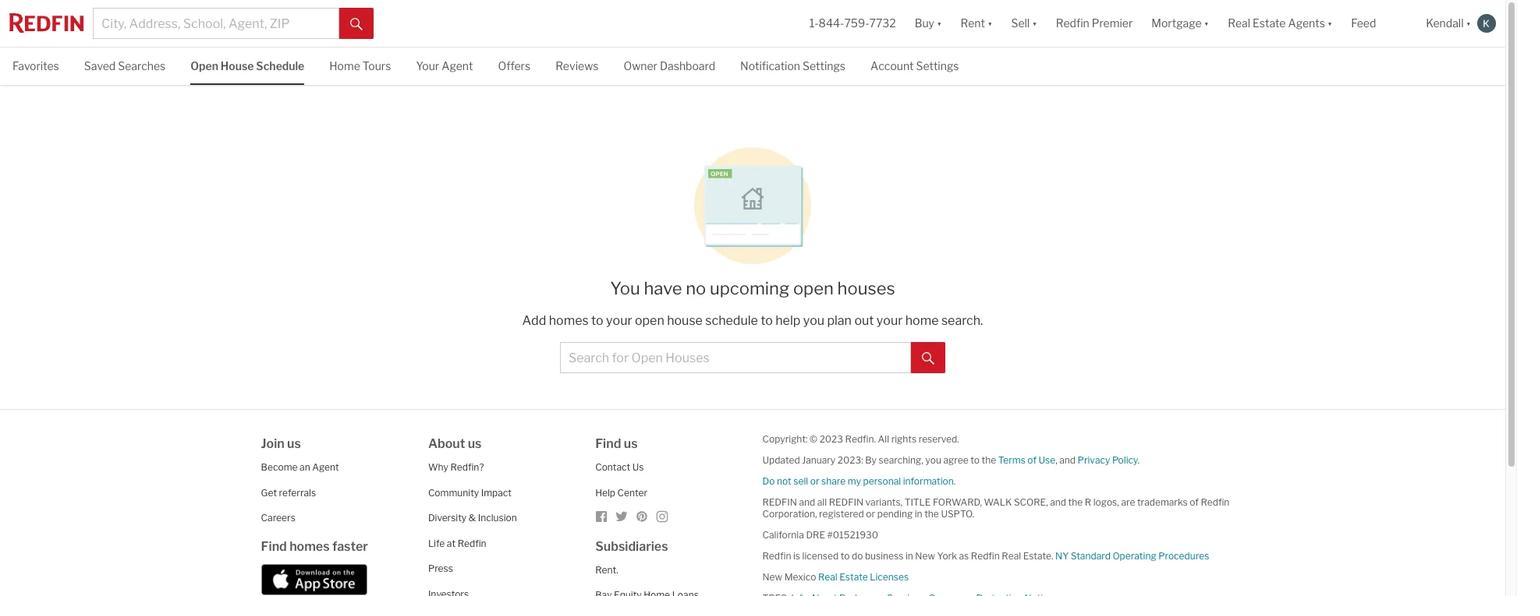 Task type: vqa. For each thing, say whether or not it's contained in the screenshot.
bottommost Agent
yes



Task type: describe. For each thing, give the bounding box(es) containing it.
terms of use link
[[999, 455, 1056, 467]]

find for find us
[[596, 437, 621, 452]]

2023
[[820, 434, 843, 446]]

community impact
[[428, 487, 512, 499]]

press
[[428, 564, 453, 575]]

agents
[[1289, 17, 1326, 30]]

about us
[[428, 437, 482, 452]]

rent ▾ button
[[961, 0, 993, 47]]

diversity
[[428, 513, 467, 525]]

personal
[[863, 476, 901, 488]]

pending
[[878, 509, 913, 521]]

become
[[261, 462, 298, 474]]

about
[[428, 437, 465, 452]]

york
[[938, 551, 957, 563]]

account settings link
[[871, 48, 959, 83]]

home
[[906, 314, 939, 329]]

us
[[633, 462, 644, 474]]

©
[[810, 434, 818, 446]]

information
[[903, 476, 954, 488]]

of inside the 'redfin and all redfin variants, title forward, walk score, and the r logos, are trademarks of redfin corporation, registered or pending in the uspto.'
[[1190, 497, 1199, 509]]

notification settings
[[741, 59, 846, 73]]

find us
[[596, 437, 638, 452]]

2 vertical spatial real
[[819, 572, 838, 584]]

redfin inside button
[[1056, 17, 1090, 30]]

favorites
[[12, 59, 59, 73]]

life at redfin
[[428, 538, 487, 550]]

mortgage ▾
[[1152, 17, 1210, 30]]

real estate licenses link
[[819, 572, 909, 584]]

favorites link
[[12, 48, 59, 83]]

redfin is licensed to do business in new york as redfin real estate. ny standard operating procedures
[[763, 551, 1210, 563]]

january
[[802, 455, 836, 467]]

1 horizontal spatial new
[[916, 551, 936, 563]]

share
[[822, 476, 846, 488]]

City, Address, School, Agent, ZIP search field
[[93, 8, 339, 39]]

walk
[[984, 497, 1012, 509]]

1 redfin from the left
[[763, 497, 797, 509]]

to right add
[[592, 314, 604, 329]]

1 vertical spatial estate
[[840, 572, 868, 584]]

1 horizontal spatial the
[[982, 455, 997, 467]]

forward,
[[933, 497, 982, 509]]

reviews link
[[556, 48, 599, 83]]

notification
[[741, 59, 801, 73]]

0 vertical spatial or
[[810, 476, 820, 488]]

1-844-759-7732
[[810, 17, 896, 30]]

registered
[[819, 509, 864, 521]]

1 vertical spatial new
[[763, 572, 783, 584]]

settings for notification settings
[[803, 59, 846, 73]]

sell ▾
[[1012, 17, 1038, 30]]

why redfin?
[[428, 462, 484, 474]]

homes for find
[[290, 540, 330, 555]]

2023:
[[838, 455, 864, 467]]

▾ for buy ▾
[[937, 17, 942, 30]]

your agent
[[416, 59, 473, 73]]

0 horizontal spatial the
[[925, 509, 939, 521]]

buy
[[915, 17, 935, 30]]

user photo image
[[1478, 14, 1497, 33]]

help center
[[596, 487, 648, 499]]

faster
[[332, 540, 368, 555]]

at
[[447, 538, 456, 550]]

press button
[[428, 564, 453, 575]]

schedule
[[706, 314, 758, 329]]

▾ for kendall ▾
[[1467, 17, 1472, 30]]

do
[[763, 476, 775, 488]]

contact
[[596, 462, 631, 474]]

to left do
[[841, 551, 850, 563]]

5 ▾ from the left
[[1328, 17, 1333, 30]]

terms
[[999, 455, 1026, 467]]

redfin.
[[845, 434, 876, 446]]

sell
[[1012, 17, 1030, 30]]

redfin facebook image
[[596, 511, 608, 524]]

open house schedule
[[191, 59, 305, 73]]

why redfin? button
[[428, 462, 484, 474]]

variants,
[[866, 497, 903, 509]]

mortgage ▾ button
[[1152, 0, 1210, 47]]

rent.
[[596, 565, 619, 576]]

in inside the 'redfin and all redfin variants, title forward, walk score, and the r logos, are trademarks of redfin corporation, registered or pending in the uspto.'
[[915, 509, 923, 521]]

become an agent button
[[261, 462, 339, 474]]

you have no upcoming open houses
[[610, 279, 896, 299]]

all
[[818, 497, 827, 509]]

help
[[776, 314, 801, 329]]

or inside the 'redfin and all redfin variants, title forward, walk score, and the r logos, are trademarks of redfin corporation, registered or pending in the uspto.'
[[866, 509, 876, 521]]

owner dashboard link
[[624, 48, 716, 83]]

1 vertical spatial submit search image
[[922, 353, 935, 365]]

searches
[[118, 59, 166, 73]]

1-
[[810, 17, 819, 30]]

home tours link
[[330, 48, 391, 83]]

do not sell or share my personal information .
[[763, 476, 956, 488]]

us for about us
[[468, 437, 482, 452]]

california
[[763, 530, 804, 542]]

0 horizontal spatial you
[[803, 314, 825, 329]]

licensed
[[803, 551, 839, 563]]

home tours
[[330, 59, 391, 73]]

dashboard
[[660, 59, 716, 73]]

an
[[300, 462, 310, 474]]

out
[[855, 314, 874, 329]]

0 horizontal spatial agent
[[312, 462, 339, 474]]

redfin left is
[[763, 551, 792, 563]]

saved
[[84, 59, 116, 73]]

plan
[[827, 314, 852, 329]]

real estate agents ▾ button
[[1219, 0, 1342, 47]]

privacy
[[1078, 455, 1111, 467]]

open for your
[[635, 314, 665, 329]]

copyright:
[[763, 434, 808, 446]]

rights
[[892, 434, 917, 446]]

2 your from the left
[[877, 314, 903, 329]]

to left help
[[761, 314, 773, 329]]

help
[[596, 487, 616, 499]]

life at redfin button
[[428, 538, 487, 550]]

upcoming
[[710, 279, 790, 299]]

join
[[261, 437, 285, 452]]



Task type: locate. For each thing, give the bounding box(es) containing it.
844-
[[819, 17, 845, 30]]

diversity & inclusion button
[[428, 513, 517, 525]]

logos,
[[1094, 497, 1120, 509]]

0 horizontal spatial us
[[287, 437, 301, 452]]

.
[[1138, 455, 1140, 467], [954, 476, 956, 488]]

updated january 2023: by searching, you agree to the terms of use , and privacy policy .
[[763, 455, 1140, 467]]

2 horizontal spatial us
[[624, 437, 638, 452]]

open up help
[[794, 279, 834, 299]]

▾ right agents at the right of the page
[[1328, 17, 1333, 30]]

feed button
[[1342, 0, 1417, 47]]

0 horizontal spatial real
[[819, 572, 838, 584]]

business
[[865, 551, 904, 563]]

offers
[[498, 59, 531, 73]]

0 horizontal spatial estate
[[840, 572, 868, 584]]

redfin twitter image
[[616, 511, 628, 524]]

new mexico real estate licenses
[[763, 572, 909, 584]]

0 vertical spatial agent
[[442, 59, 473, 73]]

0 horizontal spatial open
[[635, 314, 665, 329]]

offers link
[[498, 48, 531, 83]]

home
[[330, 59, 360, 73]]

0 vertical spatial real
[[1228, 17, 1251, 30]]

rent
[[961, 17, 985, 30]]

agent right your
[[442, 59, 473, 73]]

0 horizontal spatial of
[[1028, 455, 1037, 467]]

1 horizontal spatial find
[[596, 437, 621, 452]]

1 horizontal spatial open
[[794, 279, 834, 299]]

redfin pinterest image
[[636, 511, 649, 524]]

redfin down not
[[763, 497, 797, 509]]

of right trademarks
[[1190, 497, 1199, 509]]

all
[[878, 434, 890, 446]]

▾ right rent
[[988, 17, 993, 30]]

2 horizontal spatial real
[[1228, 17, 1251, 30]]

▾ right sell
[[1032, 17, 1038, 30]]

you
[[610, 279, 640, 299]]

rent ▾
[[961, 17, 993, 30]]

house
[[221, 59, 254, 73]]

submit search image
[[350, 18, 363, 30], [922, 353, 935, 365]]

schedule
[[256, 59, 305, 73]]

3 ▾ from the left
[[1032, 17, 1038, 30]]

dre
[[806, 530, 826, 542]]

settings down buy ▾ button on the top of page
[[916, 59, 959, 73]]

your agent link
[[416, 48, 473, 83]]

get referrals
[[261, 487, 316, 499]]

in right the business
[[906, 551, 914, 563]]

kendall ▾
[[1427, 17, 1472, 30]]

1 vertical spatial agent
[[312, 462, 339, 474]]

the left uspto.
[[925, 509, 939, 521]]

standard
[[1071, 551, 1111, 563]]

redfin?
[[451, 462, 484, 474]]

impact
[[481, 487, 512, 499]]

1 horizontal spatial or
[[866, 509, 876, 521]]

us right join
[[287, 437, 301, 452]]

get referrals button
[[261, 487, 316, 499]]

2 ▾ from the left
[[988, 17, 993, 30]]

new left york
[[916, 551, 936, 563]]

real inside dropdown button
[[1228, 17, 1251, 30]]

1 vertical spatial open
[[635, 314, 665, 329]]

1 your from the left
[[606, 314, 632, 329]]

2 horizontal spatial the
[[1069, 497, 1083, 509]]

and right score,
[[1050, 497, 1067, 509]]

uspto.
[[941, 509, 975, 521]]

estate.
[[1023, 551, 1054, 563]]

1 horizontal spatial settings
[[916, 59, 959, 73]]

us up us
[[624, 437, 638, 452]]

find up contact
[[596, 437, 621, 452]]

find down careers
[[261, 540, 287, 555]]

no
[[686, 279, 706, 299]]

privacy policy link
[[1078, 455, 1138, 467]]

you
[[803, 314, 825, 329], [926, 455, 942, 467]]

buy ▾ button
[[906, 0, 952, 47]]

real down licensed at the right of the page
[[819, 572, 838, 584]]

settings down 844-
[[803, 59, 846, 73]]

policy
[[1113, 455, 1138, 467]]

my
[[848, 476, 861, 488]]

sell ▾ button
[[1012, 0, 1038, 47]]

agent inside 'link'
[[442, 59, 473, 73]]

updated
[[763, 455, 800, 467]]

▾ right "buy"
[[937, 17, 942, 30]]

estate left agents at the right of the page
[[1253, 17, 1286, 30]]

redfin right at
[[458, 538, 487, 550]]

0 vertical spatial .
[[1138, 455, 1140, 467]]

your right out
[[877, 314, 903, 329]]

sell
[[794, 476, 808, 488]]

1 horizontal spatial us
[[468, 437, 482, 452]]

1 horizontal spatial .
[[1138, 455, 1140, 467]]

0 horizontal spatial submit search image
[[350, 18, 363, 30]]

Search for Open Houses search field
[[560, 343, 911, 374]]

0 horizontal spatial homes
[[290, 540, 330, 555]]

of left use
[[1028, 455, 1037, 467]]

0 vertical spatial homes
[[549, 314, 589, 329]]

inclusion
[[478, 513, 517, 525]]

0 horizontal spatial .
[[954, 476, 956, 488]]

or
[[810, 476, 820, 488], [866, 509, 876, 521]]

are
[[1122, 497, 1136, 509]]

1 horizontal spatial real
[[1002, 551, 1021, 563]]

▾ for mortgage ▾
[[1205, 17, 1210, 30]]

0 vertical spatial find
[[596, 437, 621, 452]]

you left plan
[[803, 314, 825, 329]]

notification settings link
[[741, 48, 846, 83]]

3 us from the left
[[624, 437, 638, 452]]

corporation,
[[763, 509, 817, 521]]

1 horizontal spatial in
[[915, 509, 923, 521]]

1 us from the left
[[287, 437, 301, 452]]

submit search image down home at the bottom of the page
[[922, 353, 935, 365]]

licenses
[[870, 572, 909, 584]]

new
[[916, 551, 936, 563], [763, 572, 783, 584]]

homes for add
[[549, 314, 589, 329]]

submit search image up home tours link
[[350, 18, 363, 30]]

0 vertical spatial open
[[794, 279, 834, 299]]

▾ right 'mortgage'
[[1205, 17, 1210, 30]]

find for find homes faster
[[261, 540, 287, 555]]

the left the r
[[1069, 497, 1083, 509]]

rent ▾ button
[[952, 0, 1002, 47]]

in right pending
[[915, 509, 923, 521]]

0 horizontal spatial or
[[810, 476, 820, 488]]

by
[[866, 455, 877, 467]]

subsidiaries
[[596, 540, 668, 555]]

mexico
[[785, 572, 816, 584]]

redfin right trademarks
[[1201, 497, 1230, 509]]

2 settings from the left
[[916, 59, 959, 73]]

1 vertical spatial of
[[1190, 497, 1199, 509]]

0 horizontal spatial settings
[[803, 59, 846, 73]]

do
[[852, 551, 863, 563]]

or right sell
[[810, 476, 820, 488]]

add homes to your open house schedule to help you plan out your home search.
[[522, 314, 984, 329]]

and right , at bottom
[[1060, 455, 1076, 467]]

you up information
[[926, 455, 942, 467]]

redfin and all redfin variants, title forward, walk score, and the r logos, are trademarks of redfin corporation, registered or pending in the uspto.
[[763, 497, 1230, 521]]

1 horizontal spatial your
[[877, 314, 903, 329]]

use
[[1039, 455, 1056, 467]]

4 ▾ from the left
[[1205, 17, 1210, 30]]

homes up download the redfin app on the apple app store image
[[290, 540, 330, 555]]

real estate agents ▾
[[1228, 17, 1333, 30]]

1 horizontal spatial of
[[1190, 497, 1199, 509]]

become an agent
[[261, 462, 339, 474]]

redfin down my
[[829, 497, 864, 509]]

reviews
[[556, 59, 599, 73]]

▾ for rent ▾
[[988, 17, 993, 30]]

0 horizontal spatial find
[[261, 540, 287, 555]]

us for join us
[[287, 437, 301, 452]]

0 vertical spatial new
[[916, 551, 936, 563]]

careers button
[[261, 513, 296, 525]]

open for upcoming
[[794, 279, 834, 299]]

1 vertical spatial .
[[954, 476, 956, 488]]

redfin left premier
[[1056, 17, 1090, 30]]

1 horizontal spatial estate
[[1253, 17, 1286, 30]]

your
[[416, 59, 439, 73]]

1 vertical spatial real
[[1002, 551, 1021, 563]]

of
[[1028, 455, 1037, 467], [1190, 497, 1199, 509]]

redfin inside the 'redfin and all redfin variants, title forward, walk score, and the r logos, are trademarks of redfin corporation, registered or pending in the uspto.'
[[1201, 497, 1230, 509]]

join us
[[261, 437, 301, 452]]

0 vertical spatial submit search image
[[350, 18, 363, 30]]

agent
[[442, 59, 473, 73], [312, 462, 339, 474]]

0 vertical spatial you
[[803, 314, 825, 329]]

redfin right as
[[971, 551, 1000, 563]]

contact us button
[[596, 462, 644, 474]]

. down the "agree"
[[954, 476, 956, 488]]

your down you
[[606, 314, 632, 329]]

estate inside dropdown button
[[1253, 17, 1286, 30]]

help center button
[[596, 487, 648, 499]]

▾ left 'user photo'
[[1467, 17, 1472, 30]]

redfin instagram image
[[656, 511, 669, 524]]

1 vertical spatial find
[[261, 540, 287, 555]]

1 horizontal spatial submit search image
[[922, 353, 935, 365]]

1 horizontal spatial agent
[[442, 59, 473, 73]]

0 horizontal spatial in
[[906, 551, 914, 563]]

0 horizontal spatial new
[[763, 572, 783, 584]]

us for find us
[[624, 437, 638, 452]]

open down have
[[635, 314, 665, 329]]

is
[[794, 551, 801, 563]]

0 horizontal spatial your
[[606, 314, 632, 329]]

rent. button
[[596, 565, 619, 576]]

account
[[871, 59, 914, 73]]

real estate agents ▾ link
[[1228, 0, 1333, 47]]

. right privacy
[[1138, 455, 1140, 467]]

to right the "agree"
[[971, 455, 980, 467]]

homes right add
[[549, 314, 589, 329]]

settings for account settings
[[916, 59, 959, 73]]

1 vertical spatial you
[[926, 455, 942, 467]]

tours
[[363, 59, 391, 73]]

new left mexico
[[763, 572, 783, 584]]

community impact button
[[428, 487, 512, 499]]

agent right an
[[312, 462, 339, 474]]

owner
[[624, 59, 658, 73]]

download the redfin app on the apple app store image
[[261, 565, 367, 596]]

1 ▾ from the left
[[937, 17, 942, 30]]

mortgage
[[1152, 17, 1202, 30]]

1 settings from the left
[[803, 59, 846, 73]]

kendall
[[1427, 17, 1464, 30]]

real right mortgage ▾
[[1228, 17, 1251, 30]]

open
[[191, 59, 218, 73]]

your
[[606, 314, 632, 329], [877, 314, 903, 329]]

and left all
[[799, 497, 816, 509]]

0 vertical spatial in
[[915, 509, 923, 521]]

mortgage ▾ button
[[1143, 0, 1219, 47]]

owner dashboard
[[624, 59, 716, 73]]

redfin
[[763, 497, 797, 509], [829, 497, 864, 509]]

1 vertical spatial homes
[[290, 540, 330, 555]]

or left pending
[[866, 509, 876, 521]]

6 ▾ from the left
[[1467, 17, 1472, 30]]

california dre #01521930
[[763, 530, 879, 542]]

0 vertical spatial estate
[[1253, 17, 1286, 30]]

estate down do
[[840, 572, 868, 584]]

as
[[959, 551, 969, 563]]

1 vertical spatial in
[[906, 551, 914, 563]]

the left 'terms'
[[982, 455, 997, 467]]

house
[[667, 314, 703, 329]]

1 vertical spatial or
[[866, 509, 876, 521]]

▾ for sell ▾
[[1032, 17, 1038, 30]]

2 redfin from the left
[[829, 497, 864, 509]]

real left the estate.
[[1002, 551, 1021, 563]]

1 horizontal spatial you
[[926, 455, 942, 467]]

2 us from the left
[[468, 437, 482, 452]]

1 horizontal spatial redfin
[[829, 497, 864, 509]]

1 horizontal spatial homes
[[549, 314, 589, 329]]

0 horizontal spatial redfin
[[763, 497, 797, 509]]

us up redfin?
[[468, 437, 482, 452]]

0 vertical spatial of
[[1028, 455, 1037, 467]]



